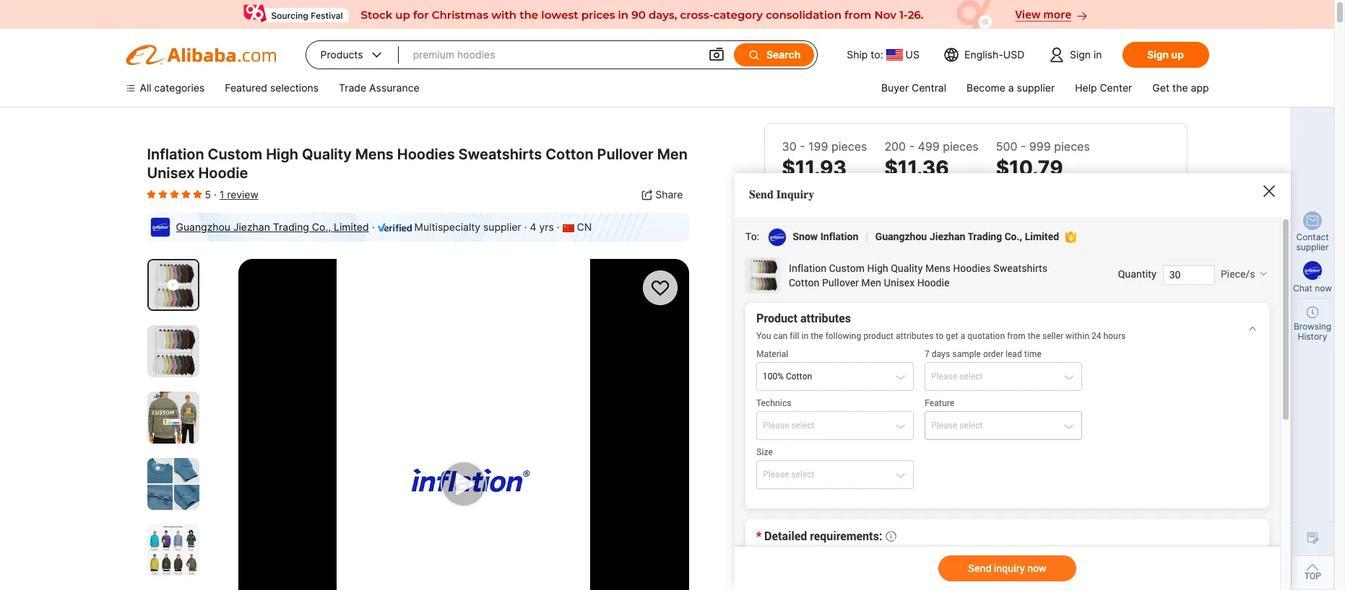 Task type: locate. For each thing, give the bounding box(es) containing it.
0 horizontal spatial contact
[[829, 504, 874, 518]]

>= 1000 $10.23
[[782, 191, 851, 233]]

0 vertical spatial 5
[[205, 189, 211, 201]]

s link
[[782, 449, 809, 476]]

0 horizontal spatial get
[[861, 540, 881, 555]]

3 - from the left
[[1021, 139, 1026, 154]]

1 vertical spatial chat
[[1049, 504, 1075, 518]]

hoodies
[[397, 146, 455, 163]]

3 pieces from the left
[[1054, 139, 1090, 154]]

sign in
[[1070, 48, 1102, 61]]

guangzhou jiezhan trading co., limited
[[176, 221, 369, 233]]

1 vertical spatial methods
[[823, 371, 866, 383]]

sign left in
[[1070, 48, 1091, 61]]

printing up puff
[[782, 371, 820, 383]]

1 vertical spatial contact
[[829, 504, 874, 518]]


[[369, 48, 384, 62]]

1 - from the left
[[800, 139, 805, 154]]

variations
[[782, 264, 845, 280]]

- right 500
[[1021, 139, 1026, 154]]

central
[[912, 82, 946, 94]]

color right 17
[[874, 285, 904, 299]]

- right 200
[[909, 139, 915, 154]]

0 horizontal spatial contact supplier
[[829, 504, 922, 518]]

- for $11.36
[[909, 139, 915, 154]]

supplier inside 'contact supplier' button
[[877, 504, 922, 518]]

0 horizontal spatial -
[[800, 139, 805, 154]]

2 horizontal spatial now
[[1315, 283, 1332, 294]]

-
[[800, 139, 805, 154], [909, 139, 915, 154], [1021, 139, 1026, 154]]

get left samples on the bottom of page
[[861, 540, 881, 555]]

- for $11.93
[[800, 139, 805, 154]]

a
[[1008, 82, 1014, 94]]

jiezhan
[[233, 221, 270, 233]]

sign for sign up
[[1147, 48, 1169, 61]]

0 horizontal spatial sign
[[1070, 48, 1091, 61]]

5
[[205, 189, 211, 201], [910, 285, 918, 299]]

30 - 199 pieces $11.93
[[782, 139, 867, 181]]

1 horizontal spatial color
[[874, 285, 904, 299]]

get left the
[[1152, 82, 1170, 94]]

all
[[140, 82, 151, 94]]

featured selections
[[225, 82, 319, 94]]

0 vertical spatial get
[[1152, 82, 1170, 94]]

methods
[[966, 285, 1015, 299], [823, 371, 866, 383]]

ship to:
[[847, 48, 883, 61]]

1 pieces from the left
[[831, 139, 867, 154]]

contact supplier button
[[782, 493, 970, 528]]

200
[[885, 139, 906, 154]]

1 horizontal spatial sign
[[1147, 48, 1169, 61]]

5 right ;
[[910, 285, 918, 299]]

heat-transfer printing link
[[943, 389, 1067, 417]]

quality
[[302, 146, 352, 163]]

co.,
[[312, 221, 331, 233]]

color
[[874, 285, 904, 299], [782, 311, 808, 324]]

1 vertical spatial contact supplier
[[829, 504, 922, 518]]

favorite image
[[649, 277, 671, 299]]

total options: 17 color ; 5 printing methods
[[782, 285, 1015, 299]]

featured
[[225, 82, 267, 94]]

english-usd
[[964, 48, 1025, 61]]

printing methods
[[782, 371, 866, 383]]

0 horizontal spatial chat
[[1049, 504, 1075, 518]]

cn
[[577, 221, 592, 233]]

browsing
[[1294, 321, 1331, 332]]

contact inside button
[[829, 504, 874, 518]]

puff
[[792, 397, 812, 409]]

chat now inside 'button'
[[1049, 504, 1102, 518]]

- right 30
[[800, 139, 805, 154]]

1 vertical spatial get
[[861, 540, 881, 555]]

chat now
[[1293, 283, 1332, 294], [1049, 504, 1102, 518]]

1 horizontal spatial -
[[909, 139, 915, 154]]

pieces right the 499
[[943, 139, 979, 154]]

pieces
[[831, 139, 867, 154], [943, 139, 979, 154], [1054, 139, 1090, 154]]

- inside the "200 - 499 pieces $11.36"
[[909, 139, 915, 154]]

favorites filling image
[[147, 189, 156, 200], [147, 189, 156, 200], [159, 189, 167, 200], [170, 189, 179, 200], [182, 189, 190, 200]]

contact
[[1296, 232, 1329, 243], [829, 504, 874, 518]]

printing
[[921, 285, 963, 299], [782, 371, 820, 383], [815, 397, 851, 409], [1021, 397, 1057, 409]]

pieces for $11.93
[[831, 139, 867, 154]]

1 horizontal spatial pieces
[[943, 139, 979, 154]]

sample
[[994, 540, 1034, 555]]

2 horizontal spatial -
[[1021, 139, 1026, 154]]

5 left 1 in the left of the page
[[205, 189, 211, 201]]

0 horizontal spatial pieces
[[831, 139, 867, 154]]

products
[[320, 48, 363, 61]]

pieces inside the "200 - 499 pieces $11.36"
[[943, 139, 979, 154]]

1 vertical spatial 5
[[910, 285, 918, 299]]

inflation custom high quality mens hoodies sweatshirts cotton pullover men unisex hoodie
[[147, 146, 688, 182]]

size
[[782, 430, 803, 442]]

2 - from the left
[[909, 139, 915, 154]]

still
[[782, 540, 802, 555]]

sign left up on the right top of page
[[1147, 48, 1169, 61]]

2 horizontal spatial pieces
[[1054, 139, 1090, 154]]

embossed
[[877, 397, 927, 409]]

1 horizontal spatial contact supplier
[[1296, 232, 1329, 253]]

sign up
[[1147, 48, 1184, 61]]

0 vertical spatial chat now
[[1293, 283, 1332, 294]]

multispecialty supplier
[[414, 221, 521, 233]]

999
[[1029, 139, 1051, 154]]

sign for sign in
[[1070, 48, 1091, 61]]

500 - 999 pieces $10.79
[[996, 139, 1090, 181]]

review
[[227, 189, 259, 201]]

mens
[[355, 146, 394, 163]]

chat inside 'button'
[[1049, 504, 1075, 518]]

center
[[1100, 82, 1132, 94]]

0 horizontal spatial chat now
[[1049, 504, 1102, 518]]

favorites filling image
[[159, 189, 167, 200], [170, 189, 179, 200], [182, 189, 190, 200], [193, 189, 202, 200], [193, 189, 202, 200]]

send
[[749, 189, 774, 202]]

contact supplier inside button
[[829, 504, 922, 518]]

limited
[[334, 221, 369, 233]]

0 horizontal spatial color
[[782, 311, 808, 324]]

play fill image
[[167, 278, 179, 293]]

1 horizontal spatial chat now
[[1293, 283, 1332, 294]]

pieces inside 500 - 999 pieces $10.79
[[1054, 139, 1090, 154]]

0 horizontal spatial 5
[[205, 189, 211, 201]]

2 pieces from the left
[[943, 139, 979, 154]]

samples
[[884, 540, 929, 555]]

color down total
[[782, 311, 808, 324]]

pieces right "999"
[[1054, 139, 1090, 154]]

0 horizontal spatial now
[[1078, 504, 1102, 518]]

- inside 500 - 999 pieces $10.79
[[1021, 139, 1026, 154]]

pieces inside 30 - 199 pieces $11.93
[[831, 139, 867, 154]]

up
[[1171, 48, 1184, 61]]

xl
[[891, 456, 903, 468]]

english-
[[964, 48, 1003, 61]]

order sample link
[[960, 540, 1034, 555]]

pieces right 199 on the top right of the page
[[831, 139, 867, 154]]

0 vertical spatial methods
[[966, 285, 1015, 299]]

0 vertical spatial color
[[874, 285, 904, 299]]

get
[[1152, 82, 1170, 94], [861, 540, 881, 555]]

guangzhou
[[176, 221, 230, 233]]

 search
[[748, 48, 801, 61]]

usd
[[1003, 48, 1025, 61]]

select now
[[1107, 285, 1169, 299]]

s
[[792, 456, 799, 468]]

- inside 30 - 199 pieces $11.93
[[800, 139, 805, 154]]

xl link
[[881, 449, 914, 476]]

1 vertical spatial chat now
[[1049, 504, 1102, 518]]

l link
[[849, 449, 875, 476]]

now
[[1315, 283, 1332, 294], [1146, 285, 1169, 299], [1078, 504, 1102, 518]]

categories
[[154, 82, 205, 94]]

1 horizontal spatial get
[[1152, 82, 1170, 94]]

0 horizontal spatial methods
[[823, 371, 866, 383]]

1 horizontal spatial contact
[[1296, 232, 1329, 243]]

1 sign from the left
[[1070, 48, 1091, 61]]

cotton
[[546, 146, 594, 163]]

1 horizontal spatial chat
[[1293, 283, 1313, 294]]

;
[[904, 285, 907, 299]]

2 sign from the left
[[1147, 48, 1169, 61]]



Task type: describe. For each thing, give the bounding box(es) containing it.

[[708, 46, 725, 64]]

hoodie
[[198, 165, 248, 182]]

trading
[[273, 221, 309, 233]]

buyer
[[881, 82, 909, 94]]

men
[[657, 146, 688, 163]]

puff printing
[[792, 397, 851, 409]]

1 vertical spatial color
[[782, 311, 808, 324]]

selections
[[270, 82, 319, 94]]

in
[[1094, 48, 1102, 61]]

the
[[1172, 82, 1188, 94]]

yrs
[[539, 221, 554, 233]]

1 horizontal spatial 5
[[910, 285, 918, 299]]

options:
[[812, 285, 856, 299]]

transfer
[[980, 397, 1018, 409]]

premium hoodies text field
[[413, 42, 694, 68]]

4 yrs
[[530, 221, 554, 233]]

select now link
[[1107, 285, 1169, 299]]

0 vertical spatial chat
[[1293, 283, 1313, 294]]

- for $10.79
[[1021, 139, 1026, 154]]

printing down printing methods
[[815, 397, 851, 409]]

1 review
[[220, 189, 259, 201]]

send inquiry
[[749, 189, 814, 202]]

trade
[[339, 82, 366, 94]]

to:
[[871, 48, 883, 61]]

1000
[[800, 191, 828, 206]]

chat now button
[[981, 493, 1169, 528]]

$11.93
[[782, 156, 847, 181]]

high
[[266, 146, 298, 163]]

0 vertical spatial contact
[[1296, 232, 1329, 243]]

pullover
[[597, 146, 654, 163]]

heat-transfer printing
[[953, 397, 1057, 409]]

help
[[1075, 82, 1097, 94]]

$10.79
[[996, 156, 1063, 181]]

trade assurance
[[339, 82, 419, 94]]

select
[[1107, 285, 1143, 299]]

still deciding? get samples first! order sample
[[782, 540, 1034, 555]]

1
[[220, 189, 224, 201]]

all categories
[[140, 82, 205, 94]]

500
[[996, 139, 1017, 154]]

share
[[655, 189, 683, 201]]

pieces for $11.36
[[943, 139, 979, 154]]

inquiry
[[776, 189, 814, 202]]

custom
[[208, 146, 262, 163]]

app
[[1191, 82, 1209, 94]]

embossed link
[[867, 389, 937, 417]]

199
[[808, 139, 828, 154]]

now inside 'chat now' 'button'
[[1078, 504, 1102, 518]]

get the app
[[1152, 82, 1209, 94]]

m
[[825, 456, 834, 468]]

deciding?
[[805, 540, 858, 555]]

puff printing link
[[782, 389, 861, 417]]

heat-
[[953, 397, 980, 409]]

l
[[860, 456, 865, 468]]

1 horizontal spatial now
[[1146, 285, 1169, 299]]

us
[[906, 48, 919, 61]]

$11.36
[[885, 156, 949, 181]]

first!
[[932, 540, 957, 555]]

>=
[[782, 191, 797, 206]]

ship
[[847, 48, 868, 61]]

30
[[782, 139, 797, 154]]

sweatshirts
[[458, 146, 542, 163]]

200 - 499 pieces $11.36
[[885, 139, 979, 181]]

browsing history
[[1294, 321, 1331, 342]]

assurance
[[369, 82, 419, 94]]

history
[[1298, 332, 1327, 342]]

multispecialty
[[414, 221, 480, 233]]

printing right ;
[[921, 285, 963, 299]]

become a supplier
[[967, 82, 1055, 94]]

1 horizontal spatial methods
[[966, 285, 1015, 299]]

total
[[782, 285, 809, 299]]

0 vertical spatial contact supplier
[[1296, 232, 1329, 253]]

17
[[859, 285, 871, 299]]

499
[[918, 139, 940, 154]]

inflation
[[147, 146, 204, 163]]


[[748, 48, 761, 61]]

buyer central
[[881, 82, 946, 94]]

printing right transfer
[[1021, 397, 1057, 409]]

4
[[530, 221, 536, 233]]

pieces for $10.79
[[1054, 139, 1090, 154]]

help center
[[1075, 82, 1132, 94]]

company logo image
[[150, 217, 170, 238]]



Task type: vqa. For each thing, say whether or not it's contained in the screenshot.
Feeding
no



